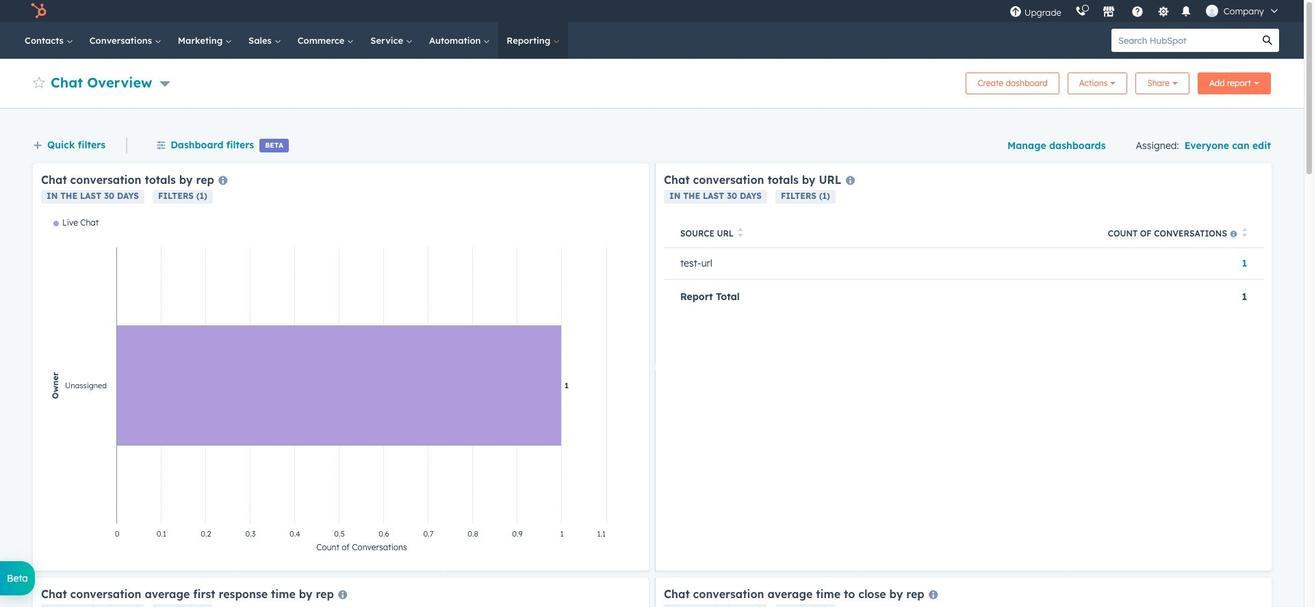 Task type: locate. For each thing, give the bounding box(es) containing it.
press to sort. image
[[738, 228, 743, 238]]

menu
[[1003, 0, 1288, 22]]

press to sort. image
[[1242, 228, 1247, 238]]

0 horizontal spatial press to sort. element
[[738, 228, 743, 240]]

jacob simon image
[[1206, 5, 1218, 17]]

chat conversation totals by rep element
[[33, 164, 649, 572]]

chat conversation totals by url element
[[656, 164, 1272, 572]]

interactive chart image
[[41, 218, 641, 563]]

chat conversation average first response time by rep element
[[33, 578, 649, 608]]

1 horizontal spatial press to sort. element
[[1242, 228, 1247, 240]]

1 press to sort. element from the left
[[738, 228, 743, 240]]

banner
[[33, 68, 1271, 94]]

chat conversation average time to close by rep element
[[656, 578, 1272, 608]]

press to sort. element
[[738, 228, 743, 240], [1242, 228, 1247, 240]]



Task type: vqa. For each thing, say whether or not it's contained in the screenshot.
Chat conversation average time to close by rep element
yes



Task type: describe. For each thing, give the bounding box(es) containing it.
marketplaces image
[[1103, 6, 1115, 18]]

2 press to sort. element from the left
[[1242, 228, 1247, 240]]

Search HubSpot search field
[[1112, 29, 1256, 52]]

toggle series visibility region
[[53, 218, 99, 228]]



